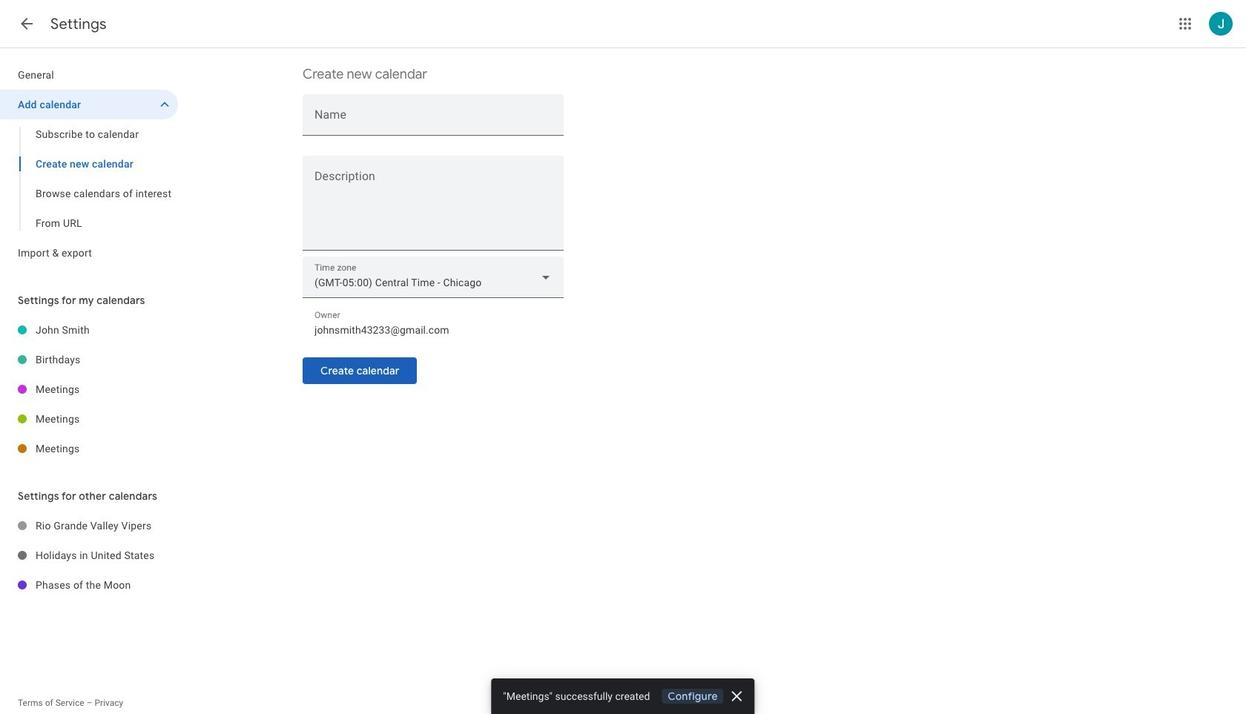 Task type: describe. For each thing, give the bounding box(es) containing it.
2 tree from the top
[[0, 315, 178, 464]]

john smith tree item
[[0, 315, 178, 345]]

3 tree from the top
[[0, 511, 178, 600]]

holidays in united states tree item
[[0, 541, 178, 571]]

birthdays tree item
[[0, 345, 178, 375]]

add calendar tree item
[[0, 90, 178, 119]]

3 meetings tree item from the top
[[0, 434, 178, 464]]



Task type: vqa. For each thing, say whether or not it's contained in the screenshot.
"group"
yes



Task type: locate. For each thing, give the bounding box(es) containing it.
phases of the moon tree item
[[0, 571, 178, 600]]

go back image
[[18, 15, 36, 33]]

2 vertical spatial tree
[[0, 511, 178, 600]]

1 vertical spatial tree
[[0, 315, 178, 464]]

None text field
[[315, 320, 552, 341]]

group
[[0, 119, 178, 238]]

2 meetings tree item from the top
[[0, 405, 178, 434]]

rio grande valley vipers tree item
[[0, 511, 178, 541]]

meetings tree item
[[0, 375, 178, 405], [0, 405, 178, 434], [0, 434, 178, 464]]

1 meetings tree item from the top
[[0, 375, 178, 405]]

0 vertical spatial tree
[[0, 60, 178, 268]]

None text field
[[315, 110, 552, 131], [303, 173, 564, 244], [315, 110, 552, 131], [303, 173, 564, 244]]

tree
[[0, 60, 178, 268], [0, 315, 178, 464], [0, 511, 178, 600]]

heading
[[50, 15, 107, 33]]

None field
[[303, 257, 564, 298]]

1 tree from the top
[[0, 60, 178, 268]]



